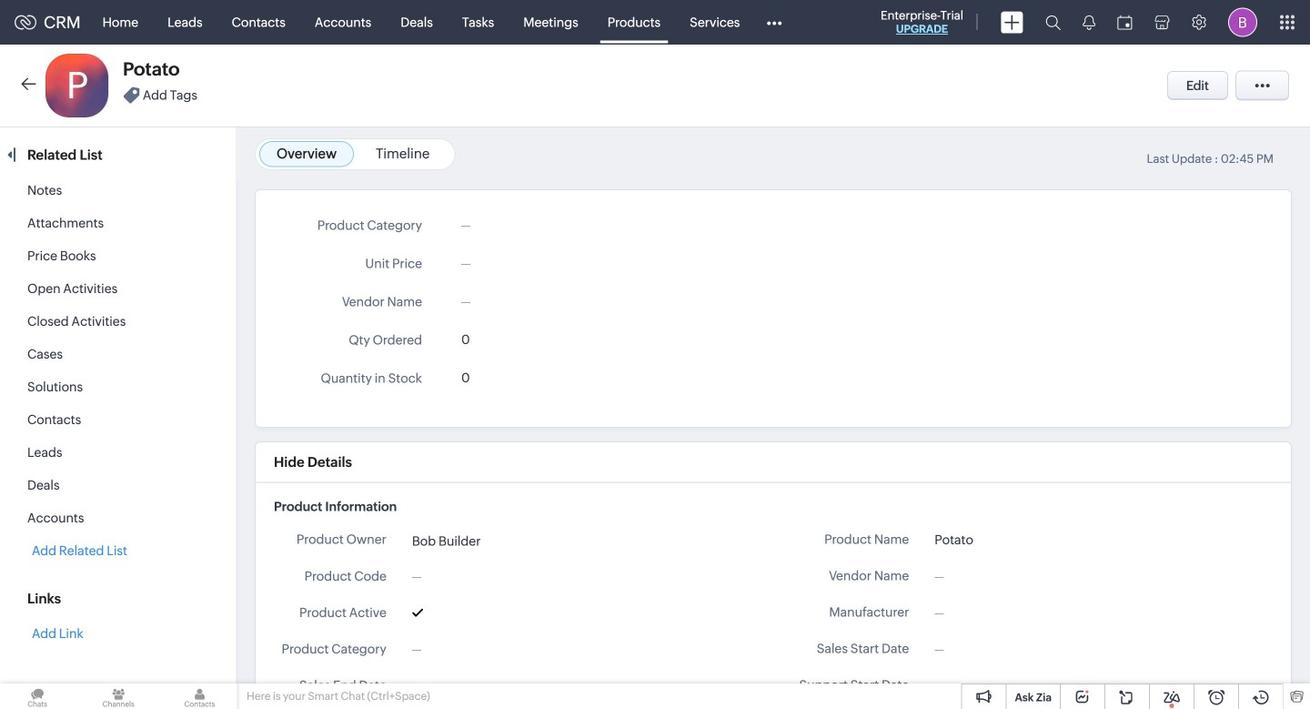 Task type: describe. For each thing, give the bounding box(es) containing it.
signals image
[[1083, 15, 1096, 30]]

profile image
[[1229, 8, 1258, 37]]

Other Modules field
[[755, 8, 794, 37]]

search image
[[1046, 15, 1061, 30]]

search element
[[1035, 0, 1072, 45]]

create menu element
[[990, 0, 1035, 44]]

contacts image
[[162, 684, 237, 709]]

calendar image
[[1118, 15, 1133, 30]]

profile element
[[1218, 0, 1269, 44]]

create menu image
[[1001, 11, 1024, 33]]



Task type: locate. For each thing, give the bounding box(es) containing it.
logo image
[[15, 15, 36, 30]]

signals element
[[1072, 0, 1107, 45]]

chats image
[[0, 684, 75, 709]]

channels image
[[81, 684, 156, 709]]



